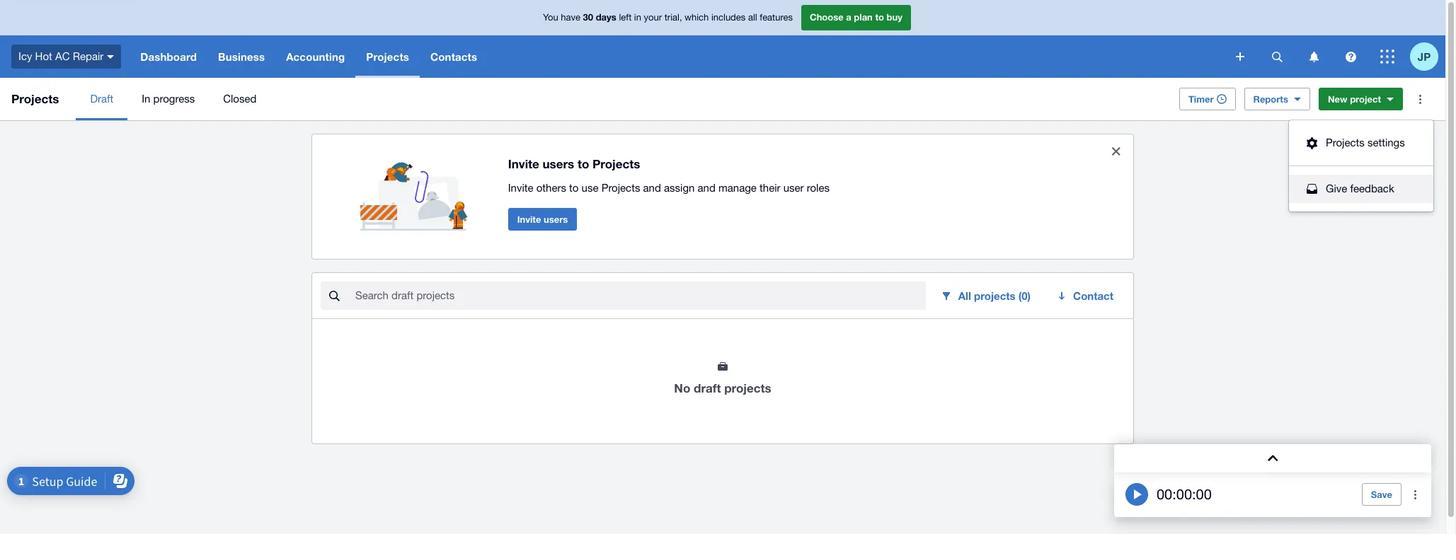 Task type: vqa. For each thing, say whether or not it's contained in the screenshot.
Icy Hot AC Repair "POPUP BUTTON" on the left top of the page
yes



Task type: describe. For each thing, give the bounding box(es) containing it.
their
[[760, 182, 781, 194]]

wrapper image
[[1304, 137, 1321, 149]]

closed
[[223, 93, 257, 105]]

0 horizontal spatial svg image
[[1236, 52, 1245, 61]]

clear image
[[1103, 137, 1131, 166]]

projects up use
[[593, 156, 640, 171]]

buy
[[887, 12, 903, 23]]

in
[[634, 12, 642, 23]]

1 and from the left
[[643, 182, 661, 194]]

plan
[[854, 12, 873, 23]]

in
[[142, 93, 150, 105]]

svg image inside icy hot ac repair popup button
[[107, 55, 114, 59]]

projects button
[[356, 35, 420, 78]]

navigation inside banner
[[130, 35, 1227, 78]]

0 vertical spatial more options image
[[1406, 85, 1435, 113]]

left
[[619, 12, 632, 23]]

banner containing jp
[[0, 0, 1446, 78]]

users for invite users
[[544, 214, 568, 225]]

invite users to projects
[[508, 156, 640, 171]]

to inside banner
[[876, 12, 884, 23]]

save
[[1372, 489, 1393, 501]]

others
[[537, 182, 566, 194]]

Search draft projects search field
[[354, 283, 926, 309]]

invite others to use projects and assign and manage their user roles
[[508, 182, 830, 194]]

feedback
[[1351, 183, 1395, 195]]

projects inside popup button
[[974, 290, 1016, 302]]

draft
[[694, 381, 721, 396]]

a
[[846, 12, 852, 23]]

all
[[748, 12, 758, 23]]

projects inside dropdown button
[[366, 50, 409, 63]]

dashboard
[[140, 50, 197, 63]]

invite users link
[[508, 208, 577, 231]]

new project
[[1328, 93, 1382, 105]]

includes
[[712, 12, 746, 23]]

project
[[1351, 93, 1382, 105]]

projects settings link
[[1290, 129, 1434, 166]]

jp button
[[1411, 35, 1446, 78]]

contacts button
[[420, 35, 488, 78]]

business button
[[207, 35, 276, 78]]

manage
[[719, 182, 757, 194]]

invite for invite others to use projects and assign and manage their user roles
[[508, 182, 534, 194]]

to for projects
[[578, 156, 589, 171]]

start timer image
[[1126, 484, 1149, 506]]

dashboard link
[[130, 35, 207, 78]]

projects down hot
[[11, 91, 59, 106]]

(0)
[[1019, 290, 1031, 302]]

invite users
[[517, 214, 568, 225]]

have
[[561, 12, 581, 23]]

wrapper image
[[1304, 184, 1321, 194]]

jp
[[1418, 50, 1431, 63]]

to for use
[[569, 182, 579, 194]]

business
[[218, 50, 265, 63]]



Task type: locate. For each thing, give the bounding box(es) containing it.
no draft projects
[[674, 381, 772, 396]]

invite left others
[[508, 182, 534, 194]]

svg image
[[1310, 51, 1319, 62], [1346, 51, 1357, 62], [1236, 52, 1245, 61]]

all
[[959, 290, 972, 302]]

progress
[[153, 93, 195, 105]]

all projects (0) button
[[932, 282, 1042, 310]]

contact button
[[1048, 282, 1125, 310]]

users down others
[[544, 214, 568, 225]]

trial,
[[665, 12, 682, 23]]

0 vertical spatial to
[[876, 12, 884, 23]]

user
[[784, 182, 804, 194]]

to left use
[[569, 182, 579, 194]]

choose a plan to buy
[[810, 12, 903, 23]]

2 horizontal spatial svg image
[[1346, 51, 1357, 62]]

icy hot ac repair
[[18, 50, 104, 62]]

hot
[[35, 50, 52, 62]]

0 horizontal spatial and
[[643, 182, 661, 194]]

navigation containing dashboard
[[130, 35, 1227, 78]]

use
[[582, 182, 599, 194]]

no
[[674, 381, 691, 396]]

0 horizontal spatial svg image
[[107, 55, 114, 59]]

which
[[685, 12, 709, 23]]

your
[[644, 12, 662, 23]]

1 horizontal spatial svg image
[[1310, 51, 1319, 62]]

svg image up reports popup button
[[1272, 51, 1283, 62]]

list box containing projects settings
[[1290, 120, 1434, 212]]

invite for invite users to projects
[[508, 156, 539, 171]]

repair
[[73, 50, 104, 62]]

to up use
[[578, 156, 589, 171]]

projects left contacts dropdown button
[[366, 50, 409, 63]]

2 horizontal spatial svg image
[[1381, 50, 1395, 64]]

all projects (0)
[[959, 290, 1031, 302]]

projects left the (0)
[[974, 290, 1016, 302]]

0 vertical spatial users
[[543, 156, 574, 171]]

invite
[[508, 156, 539, 171], [508, 182, 534, 194], [517, 214, 541, 225]]

and left assign
[[643, 182, 661, 194]]

30
[[583, 12, 594, 23]]

and right assign
[[698, 182, 716, 194]]

ac
[[55, 50, 70, 62]]

closed link
[[209, 78, 271, 120]]

svg image right repair
[[107, 55, 114, 59]]

invite up others
[[508, 156, 539, 171]]

projects settings button
[[1290, 129, 1434, 157]]

1 vertical spatial to
[[578, 156, 589, 171]]

1 vertical spatial more options image
[[1402, 481, 1430, 509]]

you have 30 days left in your trial, which includes all features
[[543, 12, 793, 23]]

timer button
[[1180, 88, 1236, 110]]

more options image
[[1406, 85, 1435, 113], [1402, 481, 1430, 509]]

1 horizontal spatial and
[[698, 182, 716, 194]]

to left buy
[[876, 12, 884, 23]]

group containing projects settings
[[1290, 120, 1434, 212]]

you
[[543, 12, 559, 23]]

invite users to projects image
[[360, 146, 474, 231]]

assign
[[664, 182, 695, 194]]

0 horizontal spatial projects
[[725, 381, 772, 396]]

projects inside button
[[1326, 137, 1365, 149]]

projects settings
[[1326, 137, 1405, 149]]

give feedback
[[1326, 183, 1395, 195]]

accounting button
[[276, 35, 356, 78]]

users up others
[[543, 156, 574, 171]]

projects
[[366, 50, 409, 63], [11, 91, 59, 106], [1326, 137, 1365, 149], [593, 156, 640, 171], [602, 182, 640, 194]]

more options image down jp
[[1406, 85, 1435, 113]]

to
[[876, 12, 884, 23], [578, 156, 589, 171], [569, 182, 579, 194]]

roles
[[807, 182, 830, 194]]

projects right draft
[[725, 381, 772, 396]]

new project button
[[1319, 88, 1404, 110]]

invite for invite users
[[517, 214, 541, 225]]

draft link
[[76, 78, 128, 120]]

0 vertical spatial projects
[[974, 290, 1016, 302]]

svg image
[[1381, 50, 1395, 64], [1272, 51, 1283, 62], [107, 55, 114, 59]]

icy
[[18, 50, 32, 62]]

2 vertical spatial to
[[569, 182, 579, 194]]

navigation
[[130, 35, 1227, 78]]

and
[[643, 182, 661, 194], [698, 182, 716, 194]]

give feedback button
[[1290, 175, 1434, 203]]

1 vertical spatial projects
[[725, 381, 772, 396]]

reports
[[1254, 93, 1289, 105]]

invite down others
[[517, 214, 541, 225]]

contact
[[1074, 290, 1114, 302]]

save button
[[1362, 484, 1402, 506]]

list box
[[1290, 120, 1434, 212]]

give
[[1326, 183, 1348, 195]]

contacts
[[431, 50, 477, 63]]

users
[[543, 156, 574, 171], [544, 214, 568, 225]]

days
[[596, 12, 617, 23]]

reports button
[[1245, 88, 1311, 110]]

banner
[[0, 0, 1446, 78]]

2 and from the left
[[698, 182, 716, 194]]

1 horizontal spatial projects
[[974, 290, 1016, 302]]

projects right wrapper image
[[1326, 137, 1365, 149]]

more options image right save
[[1402, 481, 1430, 509]]

2 vertical spatial invite
[[517, 214, 541, 225]]

users for invite users to projects
[[543, 156, 574, 171]]

group
[[1290, 120, 1434, 212]]

projects
[[974, 290, 1016, 302], [725, 381, 772, 396]]

00:00:00
[[1157, 487, 1212, 503]]

projects right use
[[602, 182, 640, 194]]

choose
[[810, 12, 844, 23]]

draft
[[90, 93, 113, 105]]

timer
[[1189, 93, 1214, 105]]

accounting
[[286, 50, 345, 63]]

svg image left jp
[[1381, 50, 1395, 64]]

icy hot ac repair button
[[0, 35, 130, 78]]

in progress link
[[128, 78, 209, 120]]

new
[[1328, 93, 1348, 105]]

0 vertical spatial invite
[[508, 156, 539, 171]]

features
[[760, 12, 793, 23]]

settings
[[1368, 137, 1405, 149]]

1 vertical spatial users
[[544, 214, 568, 225]]

1 vertical spatial invite
[[508, 182, 534, 194]]

in progress
[[142, 93, 195, 105]]

1 horizontal spatial svg image
[[1272, 51, 1283, 62]]



